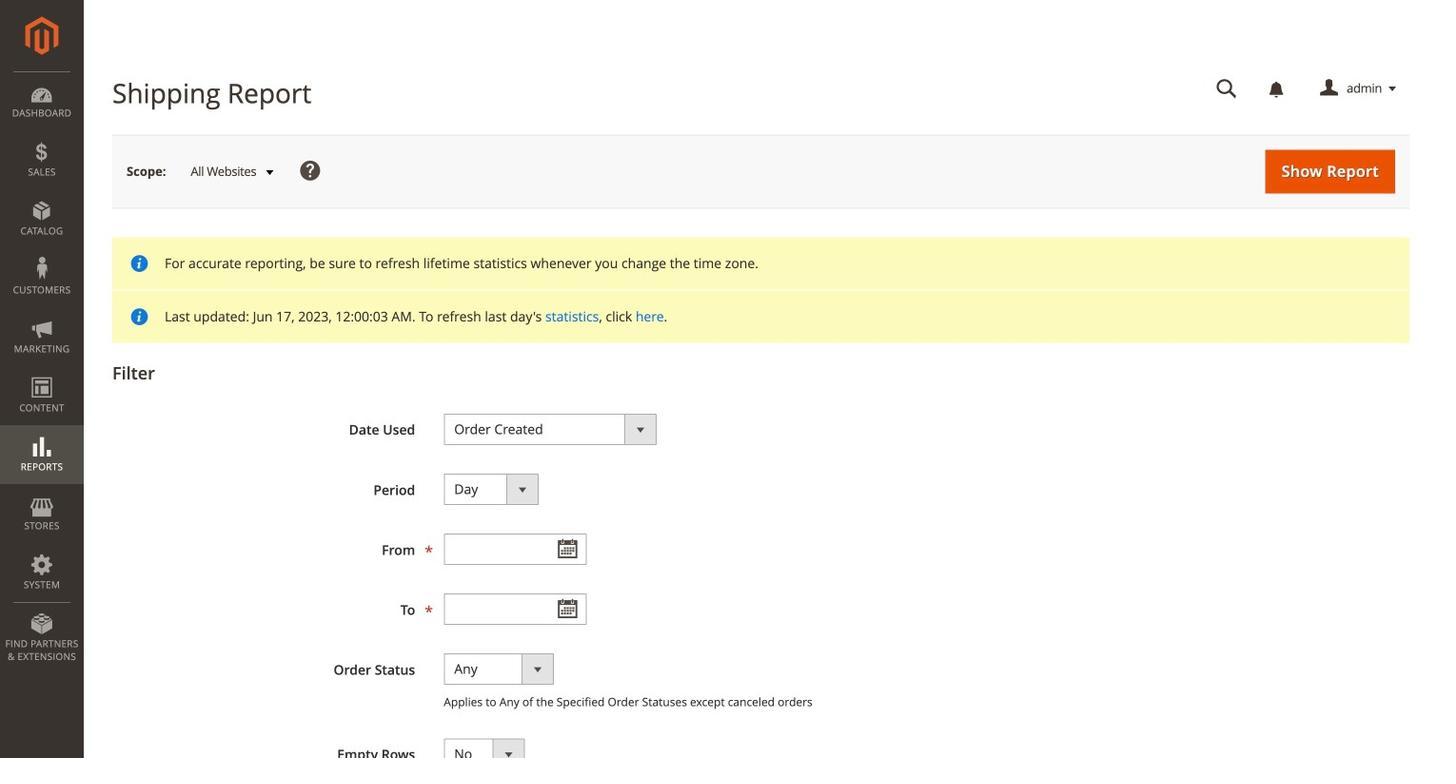 Task type: locate. For each thing, give the bounding box(es) containing it.
None text field
[[1203, 72, 1251, 106], [444, 534, 587, 565], [444, 594, 587, 625], [1203, 72, 1251, 106], [444, 534, 587, 565], [444, 594, 587, 625]]

magento admin panel image
[[25, 16, 59, 55]]

menu bar
[[0, 71, 84, 673]]



